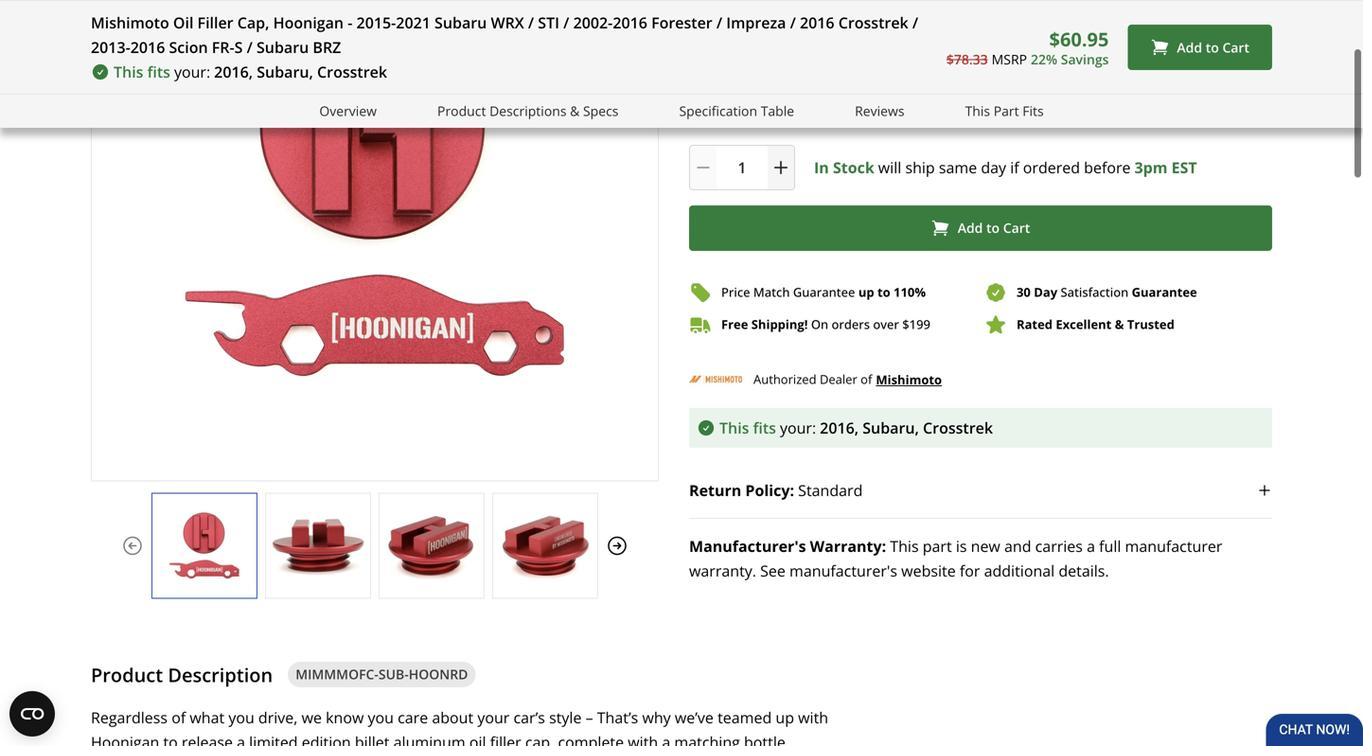 Task type: locate. For each thing, give the bounding box(es) containing it.
2016, down dealer
[[820, 417, 859, 438]]

0 horizontal spatial subaru,
[[257, 62, 313, 82]]

billet
[[355, 732, 390, 746]]

filler
[[490, 732, 521, 746]]

this down mishimoto image
[[720, 417, 749, 438]]

we
[[302, 707, 322, 727]]

part
[[994, 102, 1019, 120]]

hoonigan
[[273, 12, 344, 33], [91, 732, 159, 746]]

details.
[[1059, 560, 1109, 581]]

1 horizontal spatial subaru,
[[863, 417, 919, 438]]

0 vertical spatial crosstrek
[[839, 12, 909, 33]]

2016 right 1
[[800, 12, 835, 33]]

add for add to cart button to the top
[[1177, 38, 1202, 56]]

crosstrek
[[839, 12, 909, 33], [317, 62, 387, 82], [923, 417, 993, 438]]

1 horizontal spatial in
[[781, 99, 795, 120]]

this left part
[[890, 536, 919, 556]]

0 horizontal spatial 2016,
[[214, 62, 253, 82]]

cart
[[1223, 38, 1250, 56], [1003, 219, 1030, 237]]

subaru,
[[257, 62, 313, 82], [863, 417, 919, 438]]

warranty:
[[810, 536, 886, 556]]

1 vertical spatial subaru,
[[863, 417, 919, 438]]

day
[[981, 157, 1006, 177]]

2016 left "scion"
[[130, 37, 165, 57]]

why
[[642, 707, 671, 727]]

a left limited
[[237, 732, 245, 746]]

& left the trusted
[[1115, 316, 1124, 333]]

oil
[[173, 12, 194, 33]]

a up details.
[[1087, 536, 1095, 556]]

0 vertical spatial subaru,
[[257, 62, 313, 82]]

know
[[326, 707, 364, 727]]

1 vertical spatial mishimoto
[[876, 371, 942, 388]]

2 horizontal spatial of
[[1002, 99, 1016, 120]]

0 vertical spatial msrp
[[992, 50, 1027, 68]]

mishimoto oil filler cap, hoonigan - 2015-2021 subaru wrx / sti / 2002-2016 forester / impreza / 2016 crosstrek / 2013-2016 scion fr-s / subaru brz
[[91, 12, 918, 57]]

ordered
[[1023, 157, 1080, 177]]

you
[[228, 707, 254, 727], [368, 707, 394, 727]]

if
[[1010, 157, 1019, 177]]

up right teamed
[[776, 707, 794, 727]]

subaru, down brz on the left
[[257, 62, 313, 82]]

1 horizontal spatial 2016,
[[820, 417, 859, 438]]

0 vertical spatial this fits your: 2016, subaru, crosstrek
[[114, 62, 387, 82]]

over
[[873, 316, 899, 333]]

1 horizontal spatial this fits your: 2016, subaru, crosstrek
[[720, 417, 993, 438]]

1 vertical spatial &
[[1115, 316, 1124, 333]]

/ up save $17.38 on msrp (22%)
[[913, 12, 918, 33]]

free shipping! on orders over $ 199
[[721, 316, 931, 333]]

part
[[923, 536, 952, 556]]

of right dealer
[[861, 371, 872, 388]]

0 vertical spatial add to cart button
[[1128, 25, 1272, 70]]

& left specs
[[570, 102, 580, 120]]

edition
[[302, 732, 351, 746]]

carries
[[1035, 536, 1083, 556]]

up up orders
[[859, 284, 874, 301]]

2 vertical spatial of
[[172, 707, 186, 727]]

this part fits
[[965, 102, 1044, 120]]

overview link
[[319, 100, 377, 122]]

product for product description
[[91, 662, 163, 688]]

3pm
[[1135, 157, 1168, 177]]

crosstrek down brz on the left
[[317, 62, 387, 82]]

drive,
[[258, 707, 298, 727]]

4 mimmmofc-sub-hoonrd mishimoto oil filler cap, hoonigan - 2015+ wrx / 2015+ sti / 2013+ brz, image from the left
[[493, 512, 597, 579]]

this left part on the right of the page
[[965, 102, 990, 120]]

2013-
[[91, 37, 130, 57]]

3 star image from the left
[[722, 14, 739, 31]]

1 horizontal spatial product
[[437, 102, 486, 120]]

1 horizontal spatial subaru
[[435, 12, 487, 33]]

before
[[1084, 157, 1131, 177]]

0 vertical spatial up
[[859, 284, 874, 301]]

in
[[814, 157, 829, 177]]

descriptions
[[490, 102, 567, 120]]

1 horizontal spatial fits
[[753, 417, 776, 438]]

of
[[1002, 99, 1016, 120], [861, 371, 872, 388], [172, 707, 186, 727]]

2 you from the left
[[368, 707, 394, 727]]

1 horizontal spatial mishimoto
[[876, 371, 942, 388]]

0 vertical spatial &
[[570, 102, 580, 120]]

hoonigan inside the regardless of what you drive, we know you care about your car's style – that's why we've teamed up with hoonigan to release a limited edition billet aluminum oil filler cap, complete with a matching bottl
[[91, 732, 159, 746]]

0 horizontal spatial you
[[228, 707, 254, 727]]

0 horizontal spatial hoonigan
[[91, 732, 159, 746]]

/ left review
[[790, 12, 796, 33]]

1 vertical spatial add
[[958, 219, 983, 237]]

fits down "scion"
[[147, 62, 170, 82]]

$
[[902, 316, 909, 333]]

0 vertical spatial with
[[798, 707, 829, 727]]

star image
[[739, 14, 756, 31]]

a
[[1087, 536, 1095, 556], [237, 732, 245, 746], [662, 732, 671, 746]]

this fits your: 2016, subaru, crosstrek down authorized dealer of mishimoto
[[720, 417, 993, 438]]

mimmmofc-
[[296, 665, 379, 683]]

0 horizontal spatial up
[[776, 707, 794, 727]]

199
[[909, 316, 931, 333]]

mishimoto down $
[[876, 371, 942, 388]]

guarantee up the trusted
[[1132, 284, 1197, 301]]

$17.38
[[837, 69, 878, 87]]

0 horizontal spatial &
[[570, 102, 580, 120]]

full
[[736, 99, 758, 120], [1099, 536, 1121, 556]]

you right the what
[[228, 707, 254, 727]]

subaru
[[435, 12, 487, 33], [257, 37, 309, 57]]

authorized dealer of mishimoto
[[754, 371, 942, 388]]

1 horizontal spatial msrp
[[992, 50, 1027, 68]]

0 horizontal spatial in
[[719, 99, 732, 120]]

1 vertical spatial hoonigan
[[91, 732, 159, 746]]

subaru down cap,
[[257, 37, 309, 57]]

crosstrek right review
[[839, 12, 909, 33]]

up
[[859, 284, 874, 301], [776, 707, 794, 727]]

0 horizontal spatial fits
[[147, 62, 170, 82]]

full left or on the top
[[736, 99, 758, 120]]

1 vertical spatial up
[[776, 707, 794, 727]]

0 horizontal spatial your:
[[174, 62, 210, 82]]

fits down authorized
[[753, 417, 776, 438]]

2016 left the forester
[[613, 12, 648, 33]]

1 vertical spatial crosstrek
[[317, 62, 387, 82]]

your: down authorized
[[780, 417, 816, 438]]

star image
[[689, 14, 706, 31], [706, 14, 722, 31], [722, 14, 739, 31], [756, 14, 772, 31]]

cap,
[[237, 12, 269, 33]]

1 vertical spatial full
[[1099, 536, 1121, 556]]

0 horizontal spatial guarantee
[[793, 284, 855, 301]]

msrp inside "$60.95 $78.33 msrp 22% savings"
[[992, 50, 1027, 68]]

1 review link
[[787, 14, 838, 31]]

1 horizontal spatial up
[[859, 284, 874, 301]]

1 vertical spatial product
[[91, 662, 163, 688]]

authorized
[[754, 371, 817, 388]]

1 vertical spatial of
[[861, 371, 872, 388]]

1 vertical spatial cart
[[1003, 219, 1030, 237]]

0 horizontal spatial add
[[958, 219, 983, 237]]

with right teamed
[[798, 707, 829, 727]]

guarantee up free shipping! on orders over $ 199
[[793, 284, 855, 301]]

0 vertical spatial cart
[[1223, 38, 1250, 56]]

you up billet at the bottom
[[368, 707, 394, 727]]

increment image
[[772, 158, 791, 177]]

for
[[960, 560, 980, 581]]

this inside this part fits link
[[965, 102, 990, 120]]

this part fits link
[[965, 100, 1044, 122]]

0 horizontal spatial this fits your: 2016, subaru, crosstrek
[[114, 62, 387, 82]]

1 vertical spatial fits
[[753, 417, 776, 438]]

hoonigan up brz on the left
[[273, 12, 344, 33]]

/ right s
[[247, 37, 253, 57]]

style
[[549, 707, 582, 727]]

1 horizontal spatial of
[[861, 371, 872, 388]]

crosstrek down mishimoto link
[[923, 417, 993, 438]]

0 vertical spatial 2016,
[[214, 62, 253, 82]]

save $17.38 on msrp (22%)
[[803, 69, 976, 87]]

1 star image from the left
[[689, 14, 706, 31]]

0 horizontal spatial mishimoto
[[91, 12, 169, 33]]

0 vertical spatial of
[[1002, 99, 1016, 120]]

& for descriptions
[[570, 102, 580, 120]]

your: down "scion"
[[174, 62, 210, 82]]

1 horizontal spatial add to cart
[[1177, 38, 1250, 56]]

full up details.
[[1099, 536, 1121, 556]]

0 horizontal spatial of
[[172, 707, 186, 727]]

your
[[477, 707, 510, 727]]

subaru, down mishimoto link
[[863, 417, 919, 438]]

warranty.
[[689, 560, 756, 581]]

hoonigan down 'regardless'
[[91, 732, 159, 746]]

to
[[1206, 38, 1219, 56], [987, 219, 1000, 237], [878, 284, 891, 301], [163, 732, 178, 746]]

with down why
[[628, 732, 658, 746]]

$15.24
[[1020, 99, 1067, 120]]

1 horizontal spatial add
[[1177, 38, 1202, 56]]

1 horizontal spatial full
[[1099, 536, 1121, 556]]

this fits your: 2016, subaru, crosstrek down s
[[114, 62, 387, 82]]

1 horizontal spatial &
[[1115, 316, 1124, 333]]

in left 4
[[781, 99, 795, 120]]

in right pay
[[719, 99, 732, 120]]

of left the what
[[172, 707, 186, 727]]

guarantee
[[793, 284, 855, 301], [1132, 284, 1197, 301]]

see
[[760, 560, 786, 581]]

matching
[[674, 732, 740, 746]]

mimmmofc-sub-hoonrd mishimoto oil filler cap, hoonigan - 2015+ wrx / 2015+ sti / 2013+ brz, image
[[152, 512, 257, 579], [266, 512, 370, 579], [380, 512, 484, 579], [493, 512, 597, 579]]

0 horizontal spatial product
[[91, 662, 163, 688]]

will
[[878, 157, 902, 177]]

/ left star icon
[[717, 12, 722, 33]]

$60.95
[[1050, 26, 1109, 52]]

mishimoto inside authorized dealer of mishimoto
[[876, 371, 942, 388]]

1 vertical spatial your:
[[780, 417, 816, 438]]

None number field
[[689, 145, 795, 190]]

0 horizontal spatial cart
[[1003, 219, 1030, 237]]

product
[[437, 102, 486, 120], [91, 662, 163, 688]]

description
[[168, 662, 273, 688]]

satisfaction
[[1061, 284, 1129, 301]]

0 vertical spatial mishimoto
[[91, 12, 169, 33]]

sti
[[538, 12, 560, 33]]

1 horizontal spatial crosstrek
[[839, 12, 909, 33]]

& for excellent
[[1115, 316, 1124, 333]]

1 horizontal spatial guarantee
[[1132, 284, 1197, 301]]

specification table
[[679, 102, 794, 120]]

0 vertical spatial hoonigan
[[273, 12, 344, 33]]

0 horizontal spatial msrp
[[901, 69, 938, 87]]

pay
[[689, 99, 715, 120]]

product up 'regardless'
[[91, 662, 163, 688]]

2016, down s
[[214, 62, 253, 82]]

mishimoto
[[91, 12, 169, 33], [876, 371, 942, 388]]

subaru left wrx
[[435, 12, 487, 33]]

1 in from the left
[[719, 99, 732, 120]]

0 horizontal spatial add to cart
[[958, 219, 1030, 237]]

0 vertical spatial add
[[1177, 38, 1202, 56]]

30
[[1017, 284, 1031, 301]]

a down why
[[662, 732, 671, 746]]

msrp right the on
[[901, 69, 938, 87]]

reviews link
[[855, 100, 905, 122]]

manufacturer
[[1125, 536, 1223, 556]]

0 horizontal spatial subaru
[[257, 37, 309, 57]]

of left fits
[[1002, 99, 1016, 120]]

decrement image
[[694, 158, 713, 177]]

1 horizontal spatial cart
[[1223, 38, 1250, 56]]

22%
[[1031, 50, 1058, 68]]

0 horizontal spatial with
[[628, 732, 658, 746]]

1 horizontal spatial you
[[368, 707, 394, 727]]

0 horizontal spatial full
[[736, 99, 758, 120]]

manufacturer's warranty:
[[689, 536, 886, 556]]

rated excellent & trusted
[[1017, 316, 1175, 333]]

1 horizontal spatial hoonigan
[[273, 12, 344, 33]]

1 vertical spatial 2016,
[[820, 417, 859, 438]]

msrp left the 22%
[[992, 50, 1027, 68]]

2 vertical spatial crosstrek
[[923, 417, 993, 438]]

2 horizontal spatial a
[[1087, 536, 1095, 556]]

0 vertical spatial product
[[437, 102, 486, 120]]

1 horizontal spatial with
[[798, 707, 829, 727]]

0 horizontal spatial crosstrek
[[317, 62, 387, 82]]

mishimoto up 2013-
[[91, 12, 169, 33]]

product left descriptions
[[437, 102, 486, 120]]

2016,
[[214, 62, 253, 82], [820, 417, 859, 438]]

forester
[[651, 12, 713, 33]]

website
[[901, 560, 956, 581]]



Task type: describe. For each thing, give the bounding box(es) containing it.
we've
[[675, 707, 714, 727]]

3 mimmmofc-sub-hoonrd mishimoto oil filler cap, hoonigan - 2015+ wrx / 2015+ sti / 2013+ brz, image from the left
[[380, 512, 484, 579]]

regardless
[[91, 707, 168, 727]]

complete
[[558, 732, 624, 746]]

2 guarantee from the left
[[1132, 284, 1197, 301]]

same
[[939, 157, 977, 177]]

1 vertical spatial msrp
[[901, 69, 938, 87]]

policy:
[[745, 480, 794, 500]]

1 vertical spatial this fits your: 2016, subaru, crosstrek
[[720, 417, 993, 438]]

go to right image image
[[606, 534, 629, 557]]

4 star image from the left
[[756, 14, 772, 31]]

to inside the regardless of what you drive, we know you care about your car's style – that's why we've teamed up with hoonigan to release a limited edition billet aluminum oil filler cap, complete with a matching bottl
[[163, 732, 178, 746]]

1 horizontal spatial 2016
[[613, 12, 648, 33]]

table
[[761, 102, 794, 120]]

dealer
[[820, 371, 858, 388]]

mishimoto inside mishimoto oil filler cap, hoonigan - 2015-2021 subaru wrx / sti / 2002-2016 forester / impreza / 2016 crosstrek / 2013-2016 scion fr-s / subaru brz
[[91, 12, 169, 33]]

rated
[[1017, 316, 1053, 333]]

fr-
[[212, 37, 234, 57]]

(22%)
[[941, 69, 976, 87]]

1 vertical spatial with
[[628, 732, 658, 746]]

sub-
[[379, 665, 409, 683]]

/ right sti
[[563, 12, 569, 33]]

0 vertical spatial your:
[[174, 62, 210, 82]]

/ left sti
[[528, 12, 534, 33]]

savings
[[1061, 50, 1109, 68]]

crosstrek inside mishimoto oil filler cap, hoonigan - 2015-2021 subaru wrx / sti / 2002-2016 forester / impreza / 2016 crosstrek / 2013-2016 scion fr-s / subaru brz
[[839, 12, 909, 33]]

2 in from the left
[[781, 99, 795, 120]]

free
[[721, 316, 748, 333]]

s
[[234, 37, 243, 57]]

4
[[799, 99, 808, 120]]

1 review
[[787, 14, 838, 31]]

2 star image from the left
[[706, 14, 722, 31]]

on
[[882, 69, 898, 87]]

0 vertical spatial add to cart
[[1177, 38, 1250, 56]]

1 horizontal spatial your:
[[780, 417, 816, 438]]

what
[[190, 707, 225, 727]]

hoonigan inside mishimoto oil filler cap, hoonigan - 2015-2021 subaru wrx / sti / 2002-2016 forester / impreza / 2016 crosstrek / 2013-2016 scion fr-s / subaru brz
[[273, 12, 344, 33]]

ship
[[906, 157, 935, 177]]

on
[[811, 316, 829, 333]]

110%
[[894, 284, 926, 301]]

orders
[[832, 316, 870, 333]]

that's
[[597, 707, 638, 727]]

0 vertical spatial subaru
[[435, 12, 487, 33]]

this down 2013-
[[114, 62, 143, 82]]

specification
[[679, 102, 757, 120]]

additional
[[984, 560, 1055, 581]]

1 you from the left
[[228, 707, 254, 727]]

filler
[[197, 12, 233, 33]]

installments
[[907, 99, 998, 120]]

in stock will ship same day if ordered before 3pm est
[[814, 157, 1197, 177]]

a inside the this part is new and carries a full manufacturer warranty. see manufacturer's website for additional details.
[[1087, 536, 1095, 556]]

0 horizontal spatial a
[[237, 732, 245, 746]]

new
[[971, 536, 1001, 556]]

excellent
[[1056, 316, 1112, 333]]

0 vertical spatial fits
[[147, 62, 170, 82]]

wrx
[[491, 12, 524, 33]]

price
[[721, 284, 750, 301]]

pay in full or in 4 interest-free installments of $15.24
[[689, 99, 1067, 120]]

specs
[[583, 102, 619, 120]]

review
[[797, 14, 838, 31]]

hoonrd
[[409, 665, 468, 683]]

full inside the this part is new and carries a full manufacturer warranty. see manufacturer's website for additional details.
[[1099, 536, 1121, 556]]

est
[[1172, 157, 1197, 177]]

standard
[[798, 480, 863, 500]]

1 guarantee from the left
[[793, 284, 855, 301]]

this inside the this part is new and carries a full manufacturer warranty. see manufacturer's website for additional details.
[[890, 536, 919, 556]]

0 vertical spatial full
[[736, 99, 758, 120]]

2 horizontal spatial crosstrek
[[923, 417, 993, 438]]

of inside the regardless of what you drive, we know you care about your car's style – that's why we've teamed up with hoonigan to release a limited edition billet aluminum oil filler cap, complete with a matching bottl
[[172, 707, 186, 727]]

of inside authorized dealer of mishimoto
[[861, 371, 872, 388]]

is
[[956, 536, 967, 556]]

shipping!
[[752, 316, 808, 333]]

car's
[[514, 707, 545, 727]]

day
[[1034, 284, 1058, 301]]

aluminum
[[394, 732, 465, 746]]

2 mimmmofc-sub-hoonrd mishimoto oil filler cap, hoonigan - 2015+ wrx / 2015+ sti / 2013+ brz, image from the left
[[266, 512, 370, 579]]

overview
[[319, 102, 377, 120]]

save
[[803, 69, 833, 87]]

regardless of what you drive, we know you care about your car's style – that's why we've teamed up with hoonigan to release a limited edition billet aluminum oil filler cap, complete with a matching bottl
[[91, 707, 829, 746]]

interest-
[[812, 99, 874, 120]]

1 vertical spatial subaru
[[257, 37, 309, 57]]

specification table link
[[679, 100, 794, 122]]

match
[[754, 284, 790, 301]]

open widget image
[[9, 691, 55, 737]]

2002-
[[573, 12, 613, 33]]

mimmmofc-sub-hoonrd
[[296, 665, 468, 683]]

mishimoto image
[[689, 366, 742, 393]]

$60.95 $78.33 msrp 22% savings
[[947, 26, 1109, 68]]

up inside the regardless of what you drive, we know you care about your car's style – that's why we've teamed up with hoonigan to release a limited edition billet aluminum oil filler cap, complete with a matching bottl
[[776, 707, 794, 727]]

product for product descriptions & specs
[[437, 102, 486, 120]]

this part is new and carries a full manufacturer warranty. see manufacturer's website for additional details.
[[689, 536, 1223, 581]]

product description
[[91, 662, 273, 688]]

impreza
[[726, 12, 786, 33]]

or
[[762, 99, 778, 120]]

1 vertical spatial add to cart button
[[689, 205, 1272, 251]]

manufacturer's
[[790, 560, 898, 581]]

scion
[[169, 37, 208, 57]]

$78.33
[[947, 50, 988, 68]]

1 mimmmofc-sub-hoonrd mishimoto oil filler cap, hoonigan - 2015+ wrx / 2015+ sti / 2013+ brz, image from the left
[[152, 512, 257, 579]]

add for the bottom add to cart button
[[958, 219, 983, 237]]

1 vertical spatial add to cart
[[958, 219, 1030, 237]]

2021
[[396, 12, 431, 33]]

1 horizontal spatial a
[[662, 732, 671, 746]]

mishimoto link
[[876, 369, 942, 390]]

0 horizontal spatial 2016
[[130, 37, 165, 57]]

2 horizontal spatial 2016
[[800, 12, 835, 33]]

product descriptions & specs link
[[437, 100, 619, 122]]

limited
[[249, 732, 298, 746]]

fits
[[1023, 102, 1044, 120]]



Task type: vqa. For each thing, say whether or not it's contained in the screenshot.
the leftmost Hoonigan
yes



